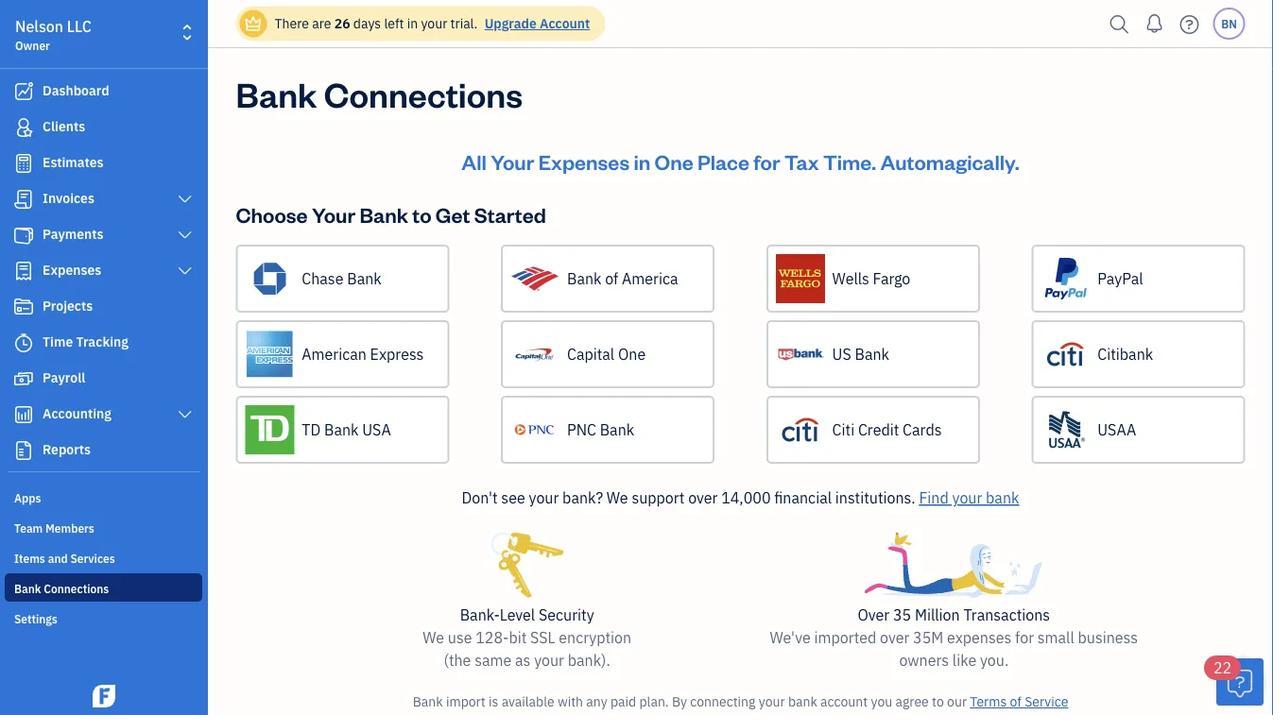 Task type: vqa. For each thing, say whether or not it's contained in the screenshot.
3rd chevronRight image from the top of the page
no



Task type: locate. For each thing, give the bounding box(es) containing it.
over down 35
[[880, 628, 910, 648]]

bank?
[[563, 488, 603, 508]]

chevron large down image left choose at left top
[[176, 192, 194, 207]]

of right terms
[[1011, 694, 1022, 711]]

ssl
[[531, 628, 556, 648]]

your down ssl
[[534, 651, 565, 671]]

1 vertical spatial one
[[618, 345, 646, 365]]

for down transactions
[[1016, 628, 1035, 648]]

choose
[[236, 201, 308, 228]]

as
[[515, 651, 531, 671]]

0 horizontal spatial over
[[689, 488, 718, 508]]

1 chevron large down image from the top
[[176, 264, 194, 279]]

tracking
[[76, 333, 129, 351]]

0 vertical spatial of
[[605, 269, 619, 289]]

payments
[[43, 226, 104, 243]]

0 horizontal spatial bank connections
[[14, 582, 109, 597]]

business
[[1079, 628, 1139, 648]]

citibank
[[1098, 345, 1154, 365]]

chevron large down image
[[176, 192, 194, 207], [176, 228, 194, 243]]

bank connections down items and services
[[14, 582, 109, 597]]

you
[[871, 694, 893, 711]]

0 vertical spatial expenses
[[539, 148, 630, 175]]

bank inside main element
[[14, 582, 41, 597]]

1 vertical spatial expenses
[[43, 261, 101, 279]]

your for choose
[[312, 201, 356, 228]]

1 vertical spatial to
[[932, 694, 945, 711]]

over
[[689, 488, 718, 508], [880, 628, 910, 648]]

0 vertical spatial over
[[689, 488, 718, 508]]

your right see
[[529, 488, 559, 508]]

get
[[436, 201, 470, 228]]

chevron large down image up projects link
[[176, 264, 194, 279]]

0 vertical spatial in
[[407, 15, 418, 32]]

0 vertical spatial your
[[491, 148, 535, 175]]

wells fargo
[[833, 269, 911, 289]]

for inside over 35 million transactions we've imported over 35m expenses for small business owners like you.
[[1016, 628, 1035, 648]]

0 vertical spatial to
[[413, 201, 432, 228]]

0 vertical spatial one
[[655, 148, 694, 175]]

chevron large down image inside the expenses link
[[176, 264, 194, 279]]

1 vertical spatial your
[[312, 201, 356, 228]]

chevron large down image for expenses
[[176, 264, 194, 279]]

we've
[[770, 628, 811, 648]]

in
[[407, 15, 418, 32], [634, 148, 651, 175]]

1 vertical spatial for
[[1016, 628, 1035, 648]]

bank left get
[[360, 201, 408, 228]]

0 horizontal spatial for
[[754, 148, 781, 175]]

bank-level security we use 128-bit ssl encryption (the same as your bank).
[[423, 606, 632, 671]]

over 35 million transactions we've imported over 35m expenses for small business owners like you.
[[770, 606, 1139, 671]]

any
[[587, 694, 608, 711]]

capital one
[[567, 345, 646, 365]]

in right left
[[407, 15, 418, 32]]

0 vertical spatial connections
[[324, 71, 523, 116]]

chevron large down image for invoices
[[176, 192, 194, 207]]

bank connections down days
[[236, 71, 523, 116]]

items
[[14, 551, 45, 566]]

members
[[45, 521, 94, 536]]

one left place
[[655, 148, 694, 175]]

upgrade
[[485, 15, 537, 32]]

don't see your bank? we support over 14,000 financial institutions. find your bank
[[462, 488, 1020, 508]]

chevron large down image
[[176, 264, 194, 279], [176, 408, 194, 423]]

capital
[[567, 345, 615, 365]]

available
[[502, 694, 555, 711]]

0 horizontal spatial bank
[[789, 694, 818, 711]]

to left our
[[932, 694, 945, 711]]

connections down items and services
[[44, 582, 109, 597]]

1 vertical spatial connections
[[44, 582, 109, 597]]

chevron large down image up reports link at the bottom of the page
[[176, 408, 194, 423]]

1 horizontal spatial over
[[880, 628, 910, 648]]

search image
[[1105, 10, 1135, 38]]

expenses down payments
[[43, 261, 101, 279]]

your for all
[[491, 148, 535, 175]]

like
[[953, 651, 977, 671]]

1 horizontal spatial in
[[634, 148, 651, 175]]

0 horizontal spatial expenses
[[43, 261, 101, 279]]

of left america
[[605, 269, 619, 289]]

1 horizontal spatial your
[[491, 148, 535, 175]]

settings link
[[5, 604, 202, 633]]

1 horizontal spatial we
[[607, 488, 629, 508]]

1 vertical spatial in
[[634, 148, 651, 175]]

level
[[500, 606, 535, 626]]

1 vertical spatial chevron large down image
[[176, 228, 194, 243]]

to left get
[[413, 201, 432, 228]]

upgrade account link
[[481, 15, 590, 32]]

your right choose at left top
[[312, 201, 356, 228]]

0 vertical spatial chevron large down image
[[176, 192, 194, 207]]

chevron large down image inside accounting link
[[176, 408, 194, 423]]

small
[[1038, 628, 1075, 648]]

trial.
[[451, 15, 478, 32]]

payment image
[[12, 226, 35, 245]]

over
[[858, 606, 890, 626]]

we left use
[[423, 628, 444, 648]]

0 vertical spatial chevron large down image
[[176, 264, 194, 279]]

all
[[462, 148, 487, 175]]

1 horizontal spatial of
[[1011, 694, 1022, 711]]

nelson
[[15, 17, 63, 36]]

0 horizontal spatial we
[[423, 628, 444, 648]]

same
[[475, 651, 512, 671]]

in left place
[[634, 148, 651, 175]]

2 chevron large down image from the top
[[176, 408, 194, 423]]

money image
[[12, 370, 35, 389]]

america
[[622, 269, 679, 289]]

tax
[[785, 148, 819, 175]]

22
[[1214, 659, 1232, 678]]

(the
[[444, 651, 471, 671]]

crown image
[[244, 14, 263, 34]]

chase bank
[[302, 269, 382, 289]]

1 horizontal spatial for
[[1016, 628, 1035, 648]]

to
[[413, 201, 432, 228], [932, 694, 945, 711]]

accounting link
[[5, 398, 202, 432]]

bank connections
[[236, 71, 523, 116], [14, 582, 109, 597]]

of
[[605, 269, 619, 289], [1011, 694, 1022, 711]]

expenses link
[[5, 254, 202, 288]]

started
[[474, 201, 547, 228]]

there are 26 days left in your trial. upgrade account
[[275, 15, 590, 32]]

your right all
[[491, 148, 535, 175]]

items and services
[[14, 551, 115, 566]]

0 horizontal spatial your
[[312, 201, 356, 228]]

0 horizontal spatial of
[[605, 269, 619, 289]]

chevron large down image down invoices link
[[176, 228, 194, 243]]

1 horizontal spatial expenses
[[539, 148, 630, 175]]

1 horizontal spatial bank connections
[[236, 71, 523, 116]]

main element
[[0, 0, 255, 716]]

chevron large down image inside invoices link
[[176, 192, 194, 207]]

0 horizontal spatial to
[[413, 201, 432, 228]]

dashboard
[[43, 82, 109, 99]]

estimates link
[[5, 147, 202, 181]]

are
[[312, 15, 331, 32]]

chevron large down image inside payments link
[[176, 228, 194, 243]]

freshbooks image
[[89, 686, 119, 708]]

1 chevron large down image from the top
[[176, 192, 194, 207]]

your left the trial. on the left of the page
[[421, 15, 448, 32]]

dashboard image
[[12, 82, 35, 101]]

1 vertical spatial bank
[[789, 694, 818, 711]]

1 vertical spatial over
[[880, 628, 910, 648]]

1 vertical spatial of
[[1011, 694, 1022, 711]]

use
[[448, 628, 472, 648]]

your
[[421, 15, 448, 32], [529, 488, 559, 508], [953, 488, 983, 508], [534, 651, 565, 671], [759, 694, 785, 711]]

bank left account
[[789, 694, 818, 711]]

choose your bank to get started
[[236, 201, 547, 228]]

bank down the items
[[14, 582, 41, 597]]

citi
[[833, 420, 855, 440]]

cards
[[903, 420, 942, 440]]

bank connections inside main element
[[14, 582, 109, 597]]

1 horizontal spatial connections
[[324, 71, 523, 116]]

one
[[655, 148, 694, 175], [618, 345, 646, 365]]

1 vertical spatial chevron large down image
[[176, 408, 194, 423]]

td
[[302, 420, 321, 440]]

over left "14,000"
[[689, 488, 718, 508]]

connections down there are 26 days left in your trial. upgrade account
[[324, 71, 523, 116]]

1 horizontal spatial bank
[[986, 488, 1020, 508]]

for
[[754, 148, 781, 175], [1016, 628, 1035, 648]]

0 horizontal spatial connections
[[44, 582, 109, 597]]

bank right pnc
[[600, 420, 635, 440]]

connections
[[324, 71, 523, 116], [44, 582, 109, 597]]

settings
[[14, 612, 58, 627]]

connecting
[[691, 694, 756, 711]]

0 vertical spatial bank connections
[[236, 71, 523, 116]]

your right find
[[953, 488, 983, 508]]

institutions.
[[836, 488, 916, 508]]

one right capital in the left of the page
[[618, 345, 646, 365]]

invoices link
[[5, 183, 202, 217]]

for left tax
[[754, 148, 781, 175]]

0 horizontal spatial one
[[618, 345, 646, 365]]

all your expenses in one place for tax time. automagically.
[[462, 148, 1020, 175]]

we right bank?
[[607, 488, 629, 508]]

agree
[[896, 694, 929, 711]]

bank right 'td' on the bottom left
[[324, 420, 359, 440]]

bank right find
[[986, 488, 1020, 508]]

with
[[558, 694, 584, 711]]

project image
[[12, 298, 35, 317]]

2 chevron large down image from the top
[[176, 228, 194, 243]]

expenses up started
[[539, 148, 630, 175]]

expenses inside main element
[[43, 261, 101, 279]]

account
[[821, 694, 868, 711]]

go to help image
[[1175, 10, 1205, 38]]

1 vertical spatial we
[[423, 628, 444, 648]]

clients link
[[5, 111, 202, 145]]

terms of service link
[[971, 694, 1069, 711]]

1 vertical spatial bank connections
[[14, 582, 109, 597]]

over inside over 35 million transactions we've imported over 35m expenses for small business owners like you.
[[880, 628, 910, 648]]



Task type: describe. For each thing, give the bounding box(es) containing it.
american express
[[302, 345, 424, 365]]

report image
[[12, 442, 35, 461]]

estimate image
[[12, 154, 35, 173]]

express
[[370, 345, 424, 365]]

usa
[[362, 420, 391, 440]]

by
[[672, 694, 687, 711]]

time tracking
[[43, 333, 129, 351]]

apps
[[14, 491, 41, 506]]

terms
[[971, 694, 1007, 711]]

35m
[[914, 628, 944, 648]]

bank right chase
[[347, 269, 382, 289]]

we inside bank-level security we use 128-bit ssl encryption (the same as your bank).
[[423, 628, 444, 648]]

don't
[[462, 488, 498, 508]]

usaa
[[1098, 420, 1137, 440]]

days
[[354, 15, 381, 32]]

client image
[[12, 118, 35, 137]]

timer image
[[12, 334, 35, 353]]

0 vertical spatial for
[[754, 148, 781, 175]]

owner
[[15, 38, 50, 53]]

you.
[[981, 651, 1009, 671]]

connections inside main element
[[44, 582, 109, 597]]

million
[[915, 606, 960, 626]]

llc
[[67, 17, 92, 36]]

find
[[920, 488, 949, 508]]

american
[[302, 345, 367, 365]]

bank-
[[460, 606, 500, 626]]

26
[[335, 15, 350, 32]]

find your bank link
[[920, 488, 1020, 508]]

paid
[[611, 694, 637, 711]]

estimates
[[43, 154, 104, 171]]

chevron large down image for payments
[[176, 228, 194, 243]]

bank down there
[[236, 71, 317, 116]]

citi credit cards
[[833, 420, 942, 440]]

team
[[14, 521, 43, 536]]

clients
[[43, 118, 85, 135]]

time
[[43, 333, 73, 351]]

automagically.
[[881, 148, 1020, 175]]

paypal
[[1098, 269, 1144, 289]]

1 horizontal spatial one
[[655, 148, 694, 175]]

team members link
[[5, 513, 202, 542]]

and
[[48, 551, 68, 566]]

expense image
[[12, 262, 35, 281]]

support
[[632, 488, 685, 508]]

invoice image
[[12, 190, 35, 209]]

bit
[[509, 628, 527, 648]]

time.
[[824, 148, 877, 175]]

bank right us
[[855, 345, 890, 365]]

0 horizontal spatial in
[[407, 15, 418, 32]]

pnc
[[567, 420, 597, 440]]

items and services link
[[5, 544, 202, 572]]

account
[[540, 15, 590, 32]]

chart image
[[12, 406, 35, 425]]

there
[[275, 15, 309, 32]]

payments link
[[5, 218, 202, 252]]

bank left import
[[413, 694, 443, 711]]

128-
[[476, 628, 509, 648]]

see
[[502, 488, 526, 508]]

financial
[[775, 488, 832, 508]]

0 vertical spatial bank
[[986, 488, 1020, 508]]

payroll link
[[5, 362, 202, 396]]

resource center badge image
[[1217, 659, 1264, 706]]

apps link
[[5, 483, 202, 512]]

reports
[[43, 441, 91, 459]]

chevron large down image for accounting
[[176, 408, 194, 423]]

pnc bank
[[567, 420, 635, 440]]

left
[[384, 15, 404, 32]]

over for 35m
[[880, 628, 910, 648]]

wells
[[833, 269, 870, 289]]

dashboard link
[[5, 75, 202, 109]]

payroll
[[43, 369, 85, 387]]

your right connecting
[[759, 694, 785, 711]]

nelson llc owner
[[15, 17, 92, 53]]

1 horizontal spatial to
[[932, 694, 945, 711]]

your inside bank-level security we use 128-bit ssl encryption (the same as your bank).
[[534, 651, 565, 671]]

owners
[[900, 651, 950, 671]]

0 vertical spatial we
[[607, 488, 629, 508]]

time tracking link
[[5, 326, 202, 360]]

service
[[1025, 694, 1069, 711]]

encryption
[[559, 628, 632, 648]]

us
[[833, 345, 852, 365]]

bank left america
[[567, 269, 602, 289]]

projects link
[[5, 290, 202, 324]]

bank of america
[[567, 269, 679, 289]]

services
[[70, 551, 115, 566]]

bn
[[1222, 16, 1238, 31]]

notifications image
[[1140, 5, 1170, 43]]

plan.
[[640, 694, 669, 711]]

us bank
[[833, 345, 890, 365]]

over for 14,000
[[689, 488, 718, 508]]

accounting
[[43, 405, 112, 423]]

22 button
[[1205, 656, 1264, 706]]

td bank usa
[[302, 420, 391, 440]]



